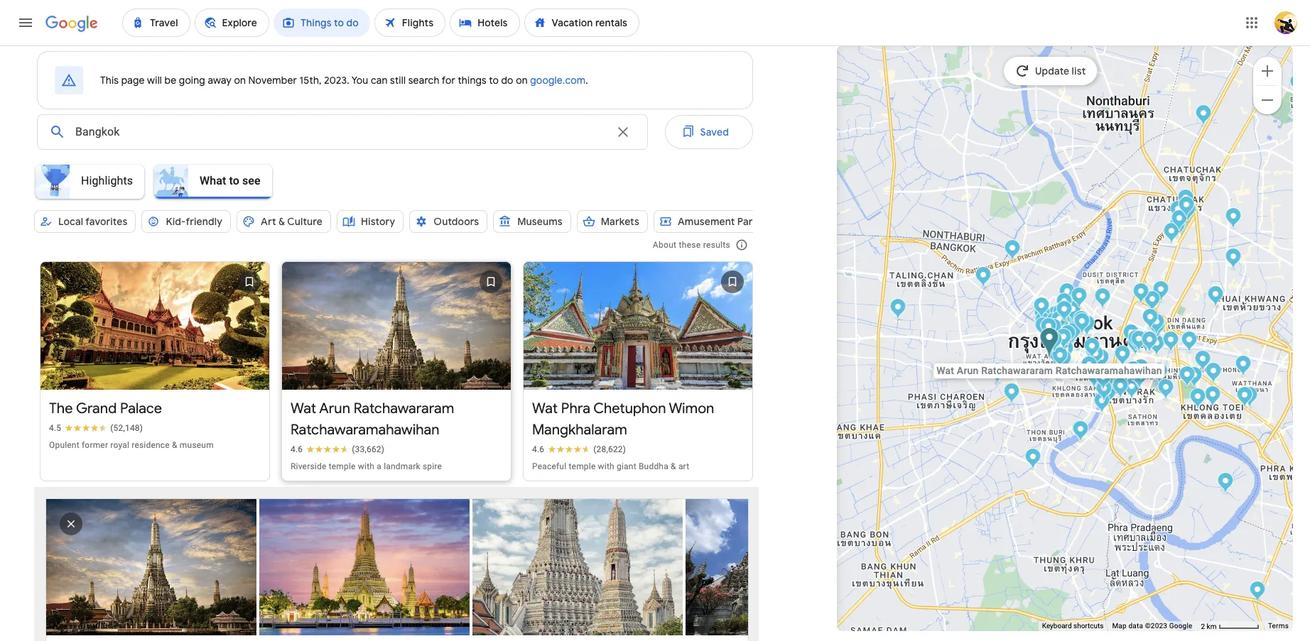 Task type: locate. For each thing, give the bounding box(es) containing it.
filters list containing highlights
[[26, 161, 754, 218]]

km
[[1208, 623, 1217, 631]]

1 horizontal spatial temple
[[569, 462, 596, 472]]

mbk center image
[[1128, 334, 1144, 357]]

0 horizontal spatial with
[[358, 462, 375, 472]]

outdoors button
[[410, 205, 488, 239]]

riverside temple with a landmark spire
[[291, 462, 442, 472]]

keyboard
[[1043, 623, 1072, 631]]

4.5 out of 5 stars from 52,148 reviews image
[[49, 423, 143, 435]]

for
[[442, 74, 456, 87]]

2 horizontal spatial &
[[671, 462, 677, 472]]

(28,622)
[[594, 445, 626, 455]]

2 wat from the left
[[532, 401, 558, 418]]

bangkok citycity gallery image
[[1158, 379, 1175, 402]]

be
[[165, 74, 177, 87]]

things
[[458, 74, 487, 87]]

update list
[[1036, 65, 1087, 77]]

the
[[49, 401, 73, 418]]

chatuchak weekend market image
[[1170, 216, 1186, 240]]

art & culture
[[261, 215, 323, 228]]

2 vertical spatial &
[[671, 462, 677, 472]]

saranrom park image
[[1056, 328, 1072, 352]]

queen sirikit park image
[[1171, 200, 1187, 224]]

filters list
[[26, 161, 754, 218], [31, 205, 772, 253]]

about these results image
[[725, 228, 759, 262]]

4.6
[[291, 445, 303, 455], [532, 445, 545, 455]]

palace
[[120, 401, 162, 418]]

wat left 'phra' at the bottom left
[[532, 401, 558, 418]]

save wat arun ratchawararam ratchawaramahawihan to collection image
[[474, 265, 508, 299]]

list
[[34, 233, 899, 642], [46, 411, 899, 642]]

chetuphon
[[594, 401, 666, 418]]

temple for phra
[[569, 462, 596, 472]]

with down (28,622)
[[598, 462, 615, 472]]

bangkok art and culture centre image
[[1129, 330, 1145, 353]]

what to see list item
[[150, 161, 278, 203]]

0 horizontal spatial to
[[229, 174, 240, 187]]

assumption cathedral image
[[1097, 380, 1113, 403]]

sri maha mariamman temple image
[[1113, 377, 1129, 401]]

phra sumen fort image
[[1057, 293, 1073, 316]]

what to see link
[[150, 165, 278, 199]]

markets button
[[577, 205, 648, 239]]

1 vertical spatial to
[[229, 174, 240, 187]]

the grand palace
[[49, 401, 162, 418]]

away
[[208, 74, 232, 87]]

art
[[261, 215, 276, 228]]

still
[[390, 74, 406, 87]]

temple down 4.6 out of 5 stars from 28,622 reviews image at left
[[569, 462, 596, 472]]

4.6 out of 5 stars from 33,662 reviews image
[[291, 445, 385, 456]]

map data ©2023 google
[[1113, 623, 1193, 631]]

local favorites
[[58, 215, 128, 228]]

children's discovery museum image
[[1172, 209, 1188, 233]]

amusement parks
[[678, 215, 764, 228]]

0 horizontal spatial on
[[234, 74, 246, 87]]

bangkokian museum image
[[1103, 369, 1119, 393]]

& left museum
[[172, 441, 178, 451]]

0 vertical spatial &
[[279, 215, 285, 228]]

to left see
[[229, 174, 240, 187]]

the temple of the emerald buddha image
[[1050, 319, 1067, 342]]

list item
[[473, 411, 686, 642], [46, 500, 259, 637], [243, 500, 486, 637], [686, 500, 899, 637]]

google.com
[[531, 74, 586, 87]]

with for chetuphon
[[598, 462, 615, 472]]

0 horizontal spatial temple
[[329, 462, 356, 472]]

& left "art"
[[671, 462, 677, 472]]

grand
[[76, 401, 117, 418]]

zoom out map image
[[1260, 91, 1277, 108]]

riverside
[[291, 462, 327, 472]]

opulent
[[49, 441, 79, 451]]

the suan pakkad palace image
[[1143, 308, 1159, 332]]

thailand creative & design center (tcdc) image
[[1098, 372, 1114, 396]]

landmark
[[384, 462, 421, 472]]

1 horizontal spatial 4.6
[[532, 445, 545, 455]]

china town image
[[1086, 343, 1102, 366]]

2 km
[[1202, 623, 1219, 631]]

2 temple from the left
[[569, 462, 596, 472]]

rattanakosin island image
[[1065, 322, 1082, 346]]

0 horizontal spatial &
[[172, 441, 178, 451]]

on right away
[[234, 74, 246, 87]]

(33,662)
[[352, 445, 385, 455]]

map region
[[807, 0, 1311, 642]]

this page will be going away on november 15th, 2023. you can still search for things to do on google.com .
[[100, 74, 589, 87]]

pratu nam market image
[[1150, 317, 1166, 340]]

rajwaramahawihan
[[532, 443, 657, 461]]

update list button
[[1005, 57, 1098, 85]]

bangkok city pillar shrine image
[[1053, 317, 1070, 340]]

wat inside the wat phra chetuphon wimon mangkhalaram rajwaramahawihan
[[532, 401, 558, 418]]

the grand palace image
[[1048, 323, 1065, 347]]

sky bar image
[[1101, 384, 1117, 407]]

keyboard shortcuts button
[[1043, 622, 1104, 632]]

buddha
[[639, 462, 669, 472]]

list containing the grand palace
[[34, 233, 899, 642]]

yaowarat road image
[[1088, 345, 1104, 369]]

this
[[100, 74, 119, 87]]

what
[[200, 174, 226, 187]]

new lumpinee boxing stadium image
[[1291, 73, 1307, 96]]

4.6 up 'peaceful'
[[532, 445, 545, 455]]

2 with from the left
[[598, 462, 615, 472]]

victory monument image
[[1145, 290, 1161, 314]]

terms
[[1269, 623, 1290, 631]]

saved link
[[665, 115, 754, 149]]

highlights
[[81, 174, 133, 187]]

wat bowonniwetwiharn ratchaworawiharn image
[[1065, 300, 1082, 324]]

bangkok butterfly garden and insectarium image
[[1179, 196, 1195, 219]]

art
[[679, 462, 690, 472]]

on
[[234, 74, 246, 87], [516, 74, 528, 87]]

1 temple from the left
[[329, 462, 356, 472]]

these
[[679, 240, 701, 250]]

favorites
[[86, 215, 128, 228]]

a
[[377, 462, 382, 472]]

tha tian market image
[[1047, 331, 1063, 354]]

save wat phra chetuphon wimon mangkhalaram rajwaramahawihan to collection image
[[716, 265, 750, 299]]

local favorites button
[[34, 205, 136, 239]]

democracy monument image
[[1070, 308, 1086, 332]]

save the grand palace to collection image
[[232, 265, 267, 299]]

wat ratchanatdaram school image
[[1074, 310, 1090, 334]]

with for ratchawararam
[[358, 462, 375, 472]]

history button
[[337, 205, 404, 239]]

1 horizontal spatial wat
[[532, 401, 558, 418]]

to left do
[[489, 74, 499, 87]]

wat paknam phasi charoen image
[[1004, 383, 1021, 406]]

arun
[[319, 401, 350, 418]]

1 vertical spatial &
[[172, 441, 178, 451]]

peaceful
[[532, 462, 567, 472]]

art & culture button
[[237, 205, 331, 239]]

highlights link
[[31, 165, 150, 199]]

filters form
[[26, 109, 772, 253]]

1 horizontal spatial with
[[598, 462, 615, 472]]

santa cruz church image
[[1053, 347, 1069, 370]]

changchui creative park image
[[1005, 239, 1021, 263]]

2 4.6 from the left
[[532, 445, 545, 455]]

1 horizontal spatial &
[[279, 215, 285, 228]]

museums
[[518, 215, 563, 228]]

former
[[82, 441, 108, 451]]

warehouse 30 image
[[1096, 369, 1112, 392]]

wat inside wat arun ratchawararam ratchawaramahawihan
[[291, 401, 316, 418]]

patpong night market image
[[1131, 367, 1148, 391]]

wat suthat thepwararam ratchaworamahawihan image
[[1067, 320, 1084, 344]]

wat arun ratchawararam ratchawaramahawihan image
[[1040, 327, 1060, 359]]

2
[[1202, 623, 1206, 631]]

&
[[279, 215, 285, 228], [172, 441, 178, 451], [671, 462, 677, 472]]

erawan shrine image
[[1149, 334, 1166, 358]]

1 4.6 from the left
[[291, 445, 303, 455]]

& right art
[[279, 215, 285, 228]]

flow house bangkok image
[[1205, 386, 1222, 409]]

siriraj medical museum image
[[1035, 304, 1051, 327]]

0 horizontal spatial 4.6
[[291, 445, 303, 455]]

shortcuts
[[1074, 623, 1104, 631]]

temple
[[329, 462, 356, 472], [569, 462, 596, 472]]

temple down 4.6 out of 5 stars from 33,662 reviews image on the left bottom of the page
[[329, 462, 356, 472]]

lhong 1919 image
[[1082, 356, 1098, 379]]

filters list containing local favorites
[[31, 205, 772, 253]]

wat
[[291, 401, 316, 418], [532, 401, 558, 418]]

0 vertical spatial to
[[489, 74, 499, 87]]

wat left arun on the bottom
[[291, 401, 316, 418]]

to
[[489, 74, 499, 87], [229, 174, 240, 187]]

do
[[502, 74, 514, 87]]

going
[[179, 74, 205, 87]]

the jam factory image
[[1087, 366, 1103, 390]]

kid-friendly
[[166, 215, 223, 228]]

0 horizontal spatial wat
[[291, 401, 316, 418]]

results
[[704, 240, 731, 250]]

wat chana songkram rajchaworamahavihan image
[[1057, 300, 1073, 324]]

1 horizontal spatial on
[[516, 74, 528, 87]]

mahanakhon image
[[1124, 378, 1141, 401]]

on right do
[[516, 74, 528, 87]]

golden dome cabaret show image
[[1226, 248, 1242, 271]]

1 horizontal spatial to
[[489, 74, 499, 87]]

with left 'a'
[[358, 462, 375, 472]]

1 with from the left
[[358, 462, 375, 472]]

the erawan museum image
[[1250, 581, 1267, 605]]

wat pathum wanaram rachaworawihan image
[[1142, 331, 1158, 354]]

1 wat from the left
[[291, 401, 316, 418]]

4.6 up "riverside"
[[291, 445, 303, 455]]

main menu image
[[17, 14, 34, 31]]



Task type: describe. For each thing, give the bounding box(es) containing it.
outdoors
[[434, 215, 479, 228]]

giant
[[617, 462, 637, 472]]

wachirabenchathat park (rot fai park) image
[[1178, 189, 1195, 212]]

queen sirikit museum of textiles image
[[1046, 318, 1063, 342]]

thong lo image
[[1236, 355, 1252, 379]]

to inside "link"
[[229, 174, 240, 187]]

thanon patpong 1 image
[[1132, 367, 1149, 391]]

national museum bangkok image
[[1048, 305, 1065, 329]]

page
[[121, 74, 145, 87]]

bts skytrain image
[[1154, 280, 1170, 304]]

spire
[[423, 462, 442, 472]]

saved
[[701, 126, 729, 139]]

nai lert park heritage home image
[[1163, 331, 1180, 354]]

4.6 for wat arun ratchawararam ratchawaramahawihan
[[291, 445, 303, 455]]

khlong toei market image
[[1190, 388, 1207, 411]]

Search for destinations, sights and more text field
[[75, 115, 606, 149]]

& inside art & culture button
[[279, 215, 285, 228]]

wimon
[[669, 401, 715, 418]]

wat indharaviharn image
[[1072, 287, 1088, 310]]

data
[[1129, 623, 1144, 631]]

what to see
[[200, 174, 261, 187]]

wat for wat phra chetuphon wimon mangkhalaram rajwaramahawihan
[[532, 401, 558, 418]]

wat ratchanatdaram worawihan (loha prasat) image
[[1075, 312, 1091, 336]]

rattanakosin exhibition hall image
[[1074, 310, 1090, 334]]

google.com link
[[531, 74, 586, 87]]

the national gallery image
[[1053, 303, 1070, 327]]

soi cowboy image
[[1195, 350, 1212, 374]]

chulalongkorn university centenary park image
[[1115, 345, 1131, 369]]

ratchawararam
[[354, 401, 455, 418]]

(52,148)
[[110, 424, 143, 434]]

wat yannawa image
[[1094, 392, 1111, 416]]

royal barges national museum image
[[1034, 297, 1050, 320]]

you
[[352, 74, 369, 87]]

november
[[248, 74, 297, 87]]

wat kalayanamit woramahawihan image
[[1048, 344, 1064, 367]]

centralworld image
[[1146, 330, 1163, 354]]

taling chan floating market image
[[976, 266, 992, 290]]

benchakitti park image
[[1187, 366, 1203, 390]]

ratchawaramahawihan
[[291, 422, 440, 440]]

kid-
[[166, 215, 186, 228]]

museums button
[[493, 205, 571, 239]]

snake farm image
[[1134, 359, 1150, 382]]

jim thompson house museum image
[[1124, 324, 1140, 347]]

the giant swing image
[[1068, 319, 1085, 342]]

zoom in map image
[[1260, 62, 1277, 79]]

khaosan road image
[[1063, 305, 1080, 329]]

kid-friendly button
[[142, 205, 231, 239]]

the artist's house image
[[990, 362, 1006, 386]]

1 on from the left
[[234, 74, 246, 87]]

culture
[[287, 215, 323, 228]]

local
[[58, 215, 83, 228]]

mrt blue line image
[[1226, 207, 1242, 231]]

©2023
[[1146, 623, 1168, 631]]

benchasiri park image
[[1206, 362, 1222, 386]]

clear image
[[615, 124, 632, 141]]

see
[[242, 174, 261, 187]]

wat arun ratchawararam ratchawaramahawihan
[[291, 401, 455, 440]]

about these results
[[653, 240, 731, 250]]

can
[[371, 74, 388, 87]]

the one ratchada image
[[1208, 285, 1225, 309]]

4.6 out of 5 stars from 28,622 reviews image
[[532, 445, 626, 456]]

mangkhalaram
[[532, 422, 628, 440]]

sea life bangkok ocean world image
[[1139, 331, 1155, 354]]

markets
[[601, 215, 640, 228]]

peaceful temple with giant buddha & art
[[532, 462, 690, 472]]

wat prayurawongsawat worawihan image
[[1056, 349, 1072, 373]]

lumphini park image
[[1152, 362, 1168, 386]]

residence
[[132, 441, 170, 451]]

science center for education (planetarium bangkok) image
[[1237, 386, 1254, 410]]

history
[[361, 215, 396, 228]]

4.6 for wat phra chetuphon wimon mangkhalaram rajwaramahawihan
[[532, 445, 545, 455]]

museum of contemporary art (moca bangkok) image
[[1196, 104, 1213, 128]]

parks
[[738, 215, 764, 228]]

madame tussauds bangkok image
[[1131, 330, 1148, 354]]

wang lang market image
[[1035, 312, 1052, 335]]

museum
[[180, 441, 214, 451]]

wat rakhang kositaram woramahawihan image
[[1035, 317, 1052, 340]]

temple for arun
[[329, 462, 356, 472]]

royal
[[110, 441, 129, 451]]

amusement parks button
[[654, 205, 772, 239]]

2 on from the left
[[516, 74, 528, 87]]

2 km button
[[1198, 622, 1265, 632]]

list
[[1073, 65, 1087, 77]]

15th,
[[300, 74, 322, 87]]

soi sukhumvit 11 image
[[1182, 331, 1198, 354]]

wat mangkon kamalawat (wat leng noei yi) image
[[1085, 337, 1101, 361]]

or tor kor market image
[[1164, 222, 1181, 246]]

wat hua lamphong image
[[1126, 361, 1142, 384]]

wat benchamabophit dusitwanaram image
[[1095, 288, 1112, 311]]

amusement
[[678, 215, 735, 228]]

close detail image
[[54, 508, 88, 542]]

terms link
[[1269, 623, 1290, 631]]

phra
[[562, 401, 591, 418]]

ekkamai road image
[[1242, 386, 1259, 410]]

the reclining buddha image
[[1048, 330, 1065, 354]]

opulent former royal residence & museum
[[49, 441, 214, 451]]

wat phra chetuphon wimon mangkhalaram rajwaramahawihan
[[532, 401, 715, 461]]

phaya thai palace image
[[1134, 283, 1150, 306]]

will
[[147, 74, 162, 87]]

wat phra chetuphon wimon mangkhalaram rajwaramahawihan image
[[1050, 330, 1067, 354]]

indy market image
[[1026, 448, 1042, 472]]

museum siam image
[[1053, 335, 1070, 359]]

.
[[586, 74, 589, 87]]

benchakitti forest park image
[[1180, 366, 1196, 389]]

asiatique the riverfront image
[[1072, 420, 1089, 443]]

wat saket (the golden mount) image
[[1080, 315, 1096, 338]]

4.5
[[49, 424, 61, 434]]

wat ratchabophit sathitmahasimaram ratchaworawihan image
[[1060, 325, 1077, 348]]

sanam luang image
[[1052, 310, 1068, 334]]

wat mahathat yuwaratrangsarit image
[[1047, 312, 1063, 335]]

search
[[409, 74, 440, 87]]

khlong lat mayom floating market image
[[890, 298, 907, 322]]

calypso cabaret image
[[1073, 421, 1090, 444]]

bang nam phueng floating market image
[[1218, 472, 1235, 496]]

map
[[1113, 623, 1127, 631]]

about
[[653, 240, 677, 250]]

keyboard shortcuts
[[1043, 623, 1104, 631]]

pak khlong talat (flower market) image
[[1058, 340, 1075, 364]]

update
[[1036, 65, 1070, 77]]

2023.
[[324, 74, 350, 87]]

wat for wat arun ratchawararam ratchawaramahawihan
[[291, 401, 316, 418]]

rama viii bridge image
[[1060, 283, 1076, 306]]

friendly
[[186, 215, 223, 228]]

baiyoke tower ii image
[[1149, 313, 1166, 337]]



Task type: vqa. For each thing, say whether or not it's contained in the screenshot.
Temple related to Phra
yes



